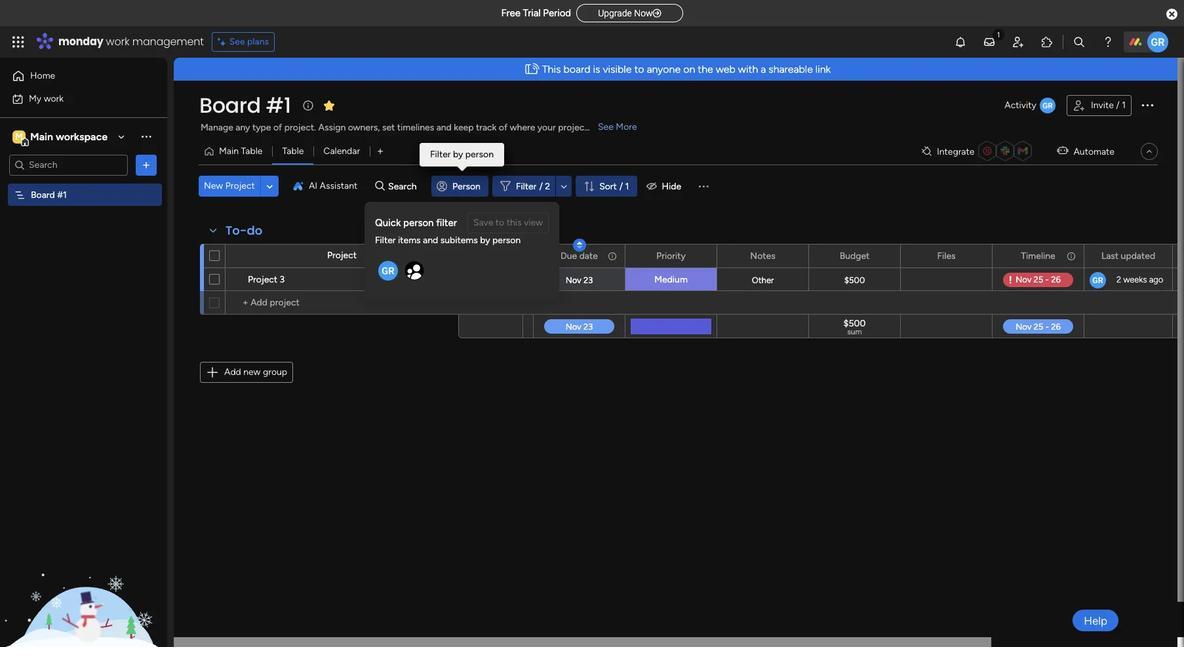 Task type: describe. For each thing, give the bounding box(es) containing it.
main for main workspace
[[30, 130, 53, 143]]

dapulse close image
[[1167, 8, 1178, 21]]

0 vertical spatial 2
[[545, 181, 551, 192]]

2 of from the left
[[499, 122, 508, 133]]

quick person filter
[[375, 217, 457, 229]]

link
[[816, 63, 831, 75]]

person
[[453, 181, 481, 192]]

filter
[[436, 217, 457, 229]]

0 vertical spatial board #1
[[199, 91, 291, 120]]

filter items and subitems by person
[[375, 235, 521, 246]]

column information image for timeline
[[1067, 251, 1077, 261]]

apps image
[[1041, 35, 1054, 49]]

invite / 1 button
[[1067, 95, 1132, 116]]

/ for sort
[[620, 181, 623, 192]]

weeks
[[1124, 275, 1148, 285]]

visible
[[603, 63, 632, 75]]

inbox image
[[983, 35, 997, 49]]

web
[[716, 63, 736, 75]]

2 weeks ago
[[1117, 275, 1164, 285]]

sort
[[600, 181, 617, 192]]

is
[[593, 63, 601, 75]]

#1 inside board #1 list box
[[57, 189, 67, 200]]

integrate
[[938, 146, 975, 157]]

my work button
[[8, 88, 141, 109]]

new project button
[[199, 176, 260, 197]]

animation image
[[521, 58, 543, 80]]

add new group
[[224, 367, 287, 378]]

activity
[[1005, 100, 1037, 111]]

new
[[204, 180, 223, 192]]

workspace selection element
[[12, 129, 110, 146]]

a
[[761, 63, 767, 75]]

sum
[[848, 327, 863, 337]]

any
[[236, 122, 250, 133]]

m
[[15, 131, 23, 142]]

+ Add project text field
[[232, 295, 453, 311]]

0 horizontal spatial by
[[453, 149, 463, 160]]

collapse board header image
[[1145, 146, 1155, 157]]

assistant
[[320, 180, 358, 192]]

workspace options image
[[140, 130, 153, 143]]

monday work management
[[58, 34, 204, 49]]

0 vertical spatial person
[[466, 149, 494, 160]]

timelines
[[397, 122, 434, 133]]

date
[[580, 250, 598, 261]]

$500 for $500 sum
[[844, 318, 866, 329]]

group
[[263, 367, 287, 378]]

free trial period
[[502, 7, 572, 19]]

last
[[1102, 250, 1119, 261]]

other
[[752, 276, 774, 285]]

filter for filter / 2
[[516, 181, 537, 192]]

see more
[[598, 121, 638, 133]]

ago
[[1150, 275, 1164, 285]]

upgrade now
[[598, 8, 653, 18]]

manage
[[201, 122, 233, 133]]

1 of from the left
[[274, 122, 282, 133]]

dapulse integrations image
[[922, 147, 932, 156]]

add
[[224, 367, 241, 378]]

nov
[[566, 275, 582, 285]]

ai logo image
[[293, 181, 304, 192]]

now
[[635, 8, 653, 18]]

Notes field
[[748, 249, 779, 263]]

1 for sort / 1
[[626, 181, 630, 192]]

home
[[30, 70, 55, 81]]

files
[[938, 250, 956, 261]]

0 vertical spatial and
[[437, 122, 452, 133]]

period
[[543, 7, 572, 19]]

owner
[[477, 250, 505, 261]]

my
[[29, 93, 41, 104]]

calendar button
[[314, 141, 370, 162]]

priority
[[657, 250, 686, 261]]

the
[[698, 63, 714, 75]]

home button
[[8, 66, 141, 87]]

to-
[[226, 222, 247, 239]]

project 3
[[248, 274, 285, 285]]

Files field
[[935, 249, 960, 263]]

workspace
[[56, 130, 108, 143]]

To-do field
[[222, 222, 266, 239]]

medium
[[655, 274, 688, 285]]

table inside button
[[241, 146, 263, 157]]

project for project
[[327, 250, 357, 261]]

this
[[543, 63, 561, 75]]

options image right timeline field
[[1066, 245, 1075, 267]]

select product image
[[12, 35, 25, 49]]

Priority field
[[654, 249, 689, 263]]

project for project 3
[[248, 274, 278, 285]]

1 horizontal spatial 2
[[1117, 275, 1122, 285]]

project.
[[285, 122, 316, 133]]

Due date field
[[558, 249, 602, 263]]

person button
[[432, 176, 489, 197]]

/ for filter
[[540, 181, 543, 192]]

owners,
[[348, 122, 380, 133]]

trial
[[523, 7, 541, 19]]

remove from favorites image
[[323, 99, 336, 112]]

filter for filter items and subitems by person
[[375, 235, 396, 246]]

2 vertical spatial person
[[493, 235, 521, 246]]

work for monday
[[106, 34, 130, 49]]

anyone
[[647, 63, 681, 75]]

do
[[247, 222, 263, 239]]

new
[[244, 367, 261, 378]]

see for see more
[[598, 121, 614, 133]]

quick
[[375, 217, 401, 229]]

see for see plans
[[229, 36, 245, 47]]

dapulse rightstroke image
[[653, 9, 662, 18]]

your
[[538, 122, 556, 133]]

activity button
[[1000, 95, 1062, 116]]

autopilot image
[[1058, 143, 1069, 159]]

1 vertical spatial and
[[423, 235, 438, 246]]

filter / 2
[[516, 181, 551, 192]]

plans
[[247, 36, 269, 47]]

greg robinson image
[[1148, 31, 1169, 52]]



Task type: vqa. For each thing, say whether or not it's contained in the screenshot.
Board #1
yes



Task type: locate. For each thing, give the bounding box(es) containing it.
options image
[[1155, 245, 1164, 267]]

stands.
[[590, 122, 620, 133]]

column information image right timeline field
[[1067, 251, 1077, 261]]

1 inside invite / 1 button
[[1123, 100, 1127, 111]]

1 vertical spatial filter
[[516, 181, 537, 192]]

see more link
[[597, 121, 639, 134]]

project up + add project text box
[[327, 250, 357, 261]]

1
[[1123, 100, 1127, 111], [626, 181, 630, 192]]

keep
[[454, 122, 474, 133]]

1 vertical spatial person
[[404, 217, 434, 229]]

board #1 down search in workspace field
[[31, 189, 67, 200]]

column information image right date at top
[[608, 251, 618, 261]]

1 horizontal spatial column information image
[[1067, 251, 1077, 261]]

0 vertical spatial #1
[[266, 91, 291, 120]]

person down track
[[466, 149, 494, 160]]

person up owner
[[493, 235, 521, 246]]

0 horizontal spatial work
[[44, 93, 64, 104]]

1 horizontal spatial board
[[199, 91, 261, 120]]

board
[[564, 63, 591, 75]]

1 horizontal spatial board #1
[[199, 91, 291, 120]]

1 horizontal spatial of
[[499, 122, 508, 133]]

board #1 inside list box
[[31, 189, 67, 200]]

project
[[226, 180, 255, 192], [327, 250, 357, 261], [248, 274, 278, 285]]

23
[[584, 275, 593, 285]]

main for main table
[[219, 146, 239, 157]]

add view image
[[378, 147, 383, 156]]

options image
[[1140, 97, 1156, 113], [140, 158, 153, 172], [607, 245, 616, 267], [1066, 245, 1075, 267]]

/
[[1117, 100, 1120, 111], [540, 181, 543, 192], [620, 181, 623, 192]]

filter
[[430, 149, 451, 160], [516, 181, 537, 192], [375, 235, 396, 246]]

work for my
[[44, 93, 64, 104]]

timeline
[[1022, 250, 1056, 261]]

1 horizontal spatial 1
[[1123, 100, 1127, 111]]

help image
[[1102, 35, 1115, 49]]

filter down timelines
[[430, 149, 451, 160]]

board down search in workspace field
[[31, 189, 55, 200]]

set
[[382, 122, 395, 133]]

by down the 'keep'
[[453, 149, 463, 160]]

0 vertical spatial 1
[[1123, 100, 1127, 111]]

0 horizontal spatial column information image
[[608, 251, 618, 261]]

shareable
[[769, 63, 813, 75]]

2 left weeks
[[1117, 275, 1122, 285]]

filter down quick
[[375, 235, 396, 246]]

ai
[[309, 180, 318, 192]]

main workspace
[[30, 130, 108, 143]]

table down project.
[[282, 146, 304, 157]]

due date
[[561, 250, 598, 261]]

this  board is visible to anyone on the web with a shareable link
[[543, 63, 831, 75]]

1 vertical spatial 2
[[1117, 275, 1122, 285]]

1 table from the left
[[241, 146, 263, 157]]

1 vertical spatial work
[[44, 93, 64, 104]]

0 horizontal spatial filter
[[375, 235, 396, 246]]

0 horizontal spatial main
[[30, 130, 53, 143]]

on
[[684, 63, 696, 75]]

due
[[561, 250, 577, 261]]

0 horizontal spatial 2
[[545, 181, 551, 192]]

upgrade
[[598, 8, 632, 18]]

0 horizontal spatial of
[[274, 122, 282, 133]]

/ right invite
[[1117, 100, 1120, 111]]

0 vertical spatial main
[[30, 130, 53, 143]]

see inside button
[[229, 36, 245, 47]]

0 horizontal spatial #1
[[57, 189, 67, 200]]

more
[[616, 121, 638, 133]]

1 vertical spatial main
[[219, 146, 239, 157]]

board #1
[[199, 91, 291, 120], [31, 189, 67, 200]]

1 horizontal spatial see
[[598, 121, 614, 133]]

notes
[[751, 250, 776, 261]]

by
[[453, 149, 463, 160], [480, 235, 490, 246]]

1 right invite
[[1123, 100, 1127, 111]]

free
[[502, 7, 521, 19]]

and right items
[[423, 235, 438, 246]]

0 horizontal spatial board #1
[[31, 189, 67, 200]]

angle down image
[[267, 181, 273, 191]]

of right type
[[274, 122, 282, 133]]

table button
[[273, 141, 314, 162]]

table down any
[[241, 146, 263, 157]]

0 vertical spatial project
[[226, 180, 255, 192]]

project right new
[[226, 180, 255, 192]]

main table
[[219, 146, 263, 157]]

ai assistant
[[309, 180, 358, 192]]

options image right invite / 1
[[1140, 97, 1156, 113]]

and left the 'keep'
[[437, 122, 452, 133]]

Timeline field
[[1018, 249, 1059, 263]]

see
[[229, 36, 245, 47], [598, 121, 614, 133]]

by up owner
[[480, 235, 490, 246]]

1 vertical spatial board
[[31, 189, 55, 200]]

Last updated field
[[1099, 249, 1159, 263]]

table
[[241, 146, 263, 157], [282, 146, 304, 157]]

1 vertical spatial board #1
[[31, 189, 67, 200]]

0 vertical spatial $500
[[845, 275, 866, 285]]

arrow down image
[[556, 178, 572, 194]]

nov 23
[[566, 275, 593, 285]]

Board #1 field
[[196, 91, 294, 120]]

of right track
[[499, 122, 508, 133]]

1 horizontal spatial #1
[[266, 91, 291, 120]]

0 horizontal spatial table
[[241, 146, 263, 157]]

2 vertical spatial filter
[[375, 235, 396, 246]]

1 horizontal spatial by
[[480, 235, 490, 246]]

menu image
[[698, 180, 711, 193]]

of
[[274, 122, 282, 133], [499, 122, 508, 133]]

assign
[[318, 122, 346, 133]]

hide button
[[641, 176, 690, 197]]

0 vertical spatial board
[[199, 91, 261, 120]]

2 table from the left
[[282, 146, 304, 157]]

work inside button
[[44, 93, 64, 104]]

/ right sort
[[620, 181, 623, 192]]

person
[[466, 149, 494, 160], [404, 217, 434, 229], [493, 235, 521, 246]]

1 vertical spatial $500
[[844, 318, 866, 329]]

lottie animation element
[[0, 515, 167, 648]]

main down manage
[[219, 146, 239, 157]]

0 horizontal spatial see
[[229, 36, 245, 47]]

1 vertical spatial #1
[[57, 189, 67, 200]]

0 vertical spatial by
[[453, 149, 463, 160]]

options image down workspace options icon
[[140, 158, 153, 172]]

project
[[558, 122, 588, 133]]

Owner field
[[474, 249, 508, 263]]

#1 up type
[[266, 91, 291, 120]]

1 image
[[993, 27, 1005, 42]]

to-do
[[226, 222, 263, 239]]

workspace image
[[12, 130, 26, 144]]

1 vertical spatial by
[[480, 235, 490, 246]]

invite / 1
[[1092, 100, 1127, 111]]

option
[[0, 183, 167, 186]]

0 horizontal spatial board
[[31, 189, 55, 200]]

/ inside button
[[1117, 100, 1120, 111]]

$500 sum
[[844, 318, 866, 337]]

manage any type of project. assign owners, set timelines and keep track of where your project stands.
[[201, 122, 620, 133]]

last updated
[[1102, 250, 1156, 261]]

monday
[[58, 34, 103, 49]]

items
[[398, 235, 421, 246]]

0 horizontal spatial 1
[[626, 181, 630, 192]]

1 vertical spatial project
[[327, 250, 357, 261]]

#1 down search in workspace field
[[57, 189, 67, 200]]

1 horizontal spatial main
[[219, 146, 239, 157]]

1 for invite / 1
[[1123, 100, 1127, 111]]

budget
[[840, 250, 870, 261]]

Search in workspace field
[[28, 157, 110, 173]]

0 vertical spatial filter
[[430, 149, 451, 160]]

1 column information image from the left
[[608, 251, 618, 261]]

board inside list box
[[31, 189, 55, 200]]

invite members image
[[1012, 35, 1025, 49]]

see left more
[[598, 121, 614, 133]]

/ for invite
[[1117, 100, 1120, 111]]

2 left arrow down image
[[545, 181, 551, 192]]

filter by person
[[430, 149, 494, 160]]

v2 search image
[[376, 179, 385, 194]]

calendar
[[324, 146, 360, 157]]

subitems
[[441, 235, 478, 246]]

table inside button
[[282, 146, 304, 157]]

Search field
[[385, 177, 425, 196]]

2 horizontal spatial filter
[[516, 181, 537, 192]]

project left 3
[[248, 274, 278, 285]]

filter for filter by person
[[430, 149, 451, 160]]

help button
[[1073, 610, 1119, 632]]

1 vertical spatial see
[[598, 121, 614, 133]]

1 horizontal spatial filter
[[430, 149, 451, 160]]

options image right date at top
[[607, 245, 616, 267]]

see left plans
[[229, 36, 245, 47]]

invite
[[1092, 100, 1115, 111]]

1 vertical spatial 1
[[626, 181, 630, 192]]

Budget field
[[837, 249, 874, 263]]

sort / 1
[[600, 181, 630, 192]]

see plans button
[[212, 32, 275, 52]]

management
[[132, 34, 204, 49]]

2 vertical spatial project
[[248, 274, 278, 285]]

$500 for $500
[[845, 275, 866, 285]]

main inside button
[[219, 146, 239, 157]]

type
[[253, 122, 271, 133]]

my work
[[29, 93, 64, 104]]

automate
[[1074, 146, 1115, 157]]

sort desc image
[[577, 241, 582, 250]]

board #1 up any
[[199, 91, 291, 120]]

3
[[280, 274, 285, 285]]

help
[[1085, 614, 1108, 628]]

ai assistant button
[[288, 176, 363, 197]]

2 horizontal spatial /
[[1117, 100, 1120, 111]]

board up any
[[199, 91, 261, 120]]

1 horizontal spatial table
[[282, 146, 304, 157]]

board #1 list box
[[0, 181, 167, 383]]

project inside button
[[226, 180, 255, 192]]

where
[[510, 122, 536, 133]]

lottie animation image
[[0, 515, 167, 648]]

add new group button
[[200, 362, 293, 383]]

person up items
[[404, 217, 434, 229]]

search everything image
[[1073, 35, 1086, 49]]

filter left arrow down image
[[516, 181, 537, 192]]

column information image for due date
[[608, 251, 618, 261]]

2 column information image from the left
[[1067, 251, 1077, 261]]

1 horizontal spatial /
[[620, 181, 623, 192]]

column information image
[[608, 251, 618, 261], [1067, 251, 1077, 261]]

hide
[[662, 181, 682, 192]]

main right workspace icon
[[30, 130, 53, 143]]

1 right sort
[[626, 181, 630, 192]]

to
[[635, 63, 645, 75]]

0 horizontal spatial /
[[540, 181, 543, 192]]

/ left arrow down image
[[540, 181, 543, 192]]

show board description image
[[300, 99, 316, 112]]

board
[[199, 91, 261, 120], [31, 189, 55, 200]]

updated
[[1122, 250, 1156, 261]]

1 horizontal spatial work
[[106, 34, 130, 49]]

0 vertical spatial see
[[229, 36, 245, 47]]

work right "my"
[[44, 93, 64, 104]]

0 vertical spatial work
[[106, 34, 130, 49]]

see plans
[[229, 36, 269, 47]]

with
[[739, 63, 759, 75]]

main inside 'workspace selection' element
[[30, 130, 53, 143]]

notifications image
[[955, 35, 968, 49]]

work right monday
[[106, 34, 130, 49]]



